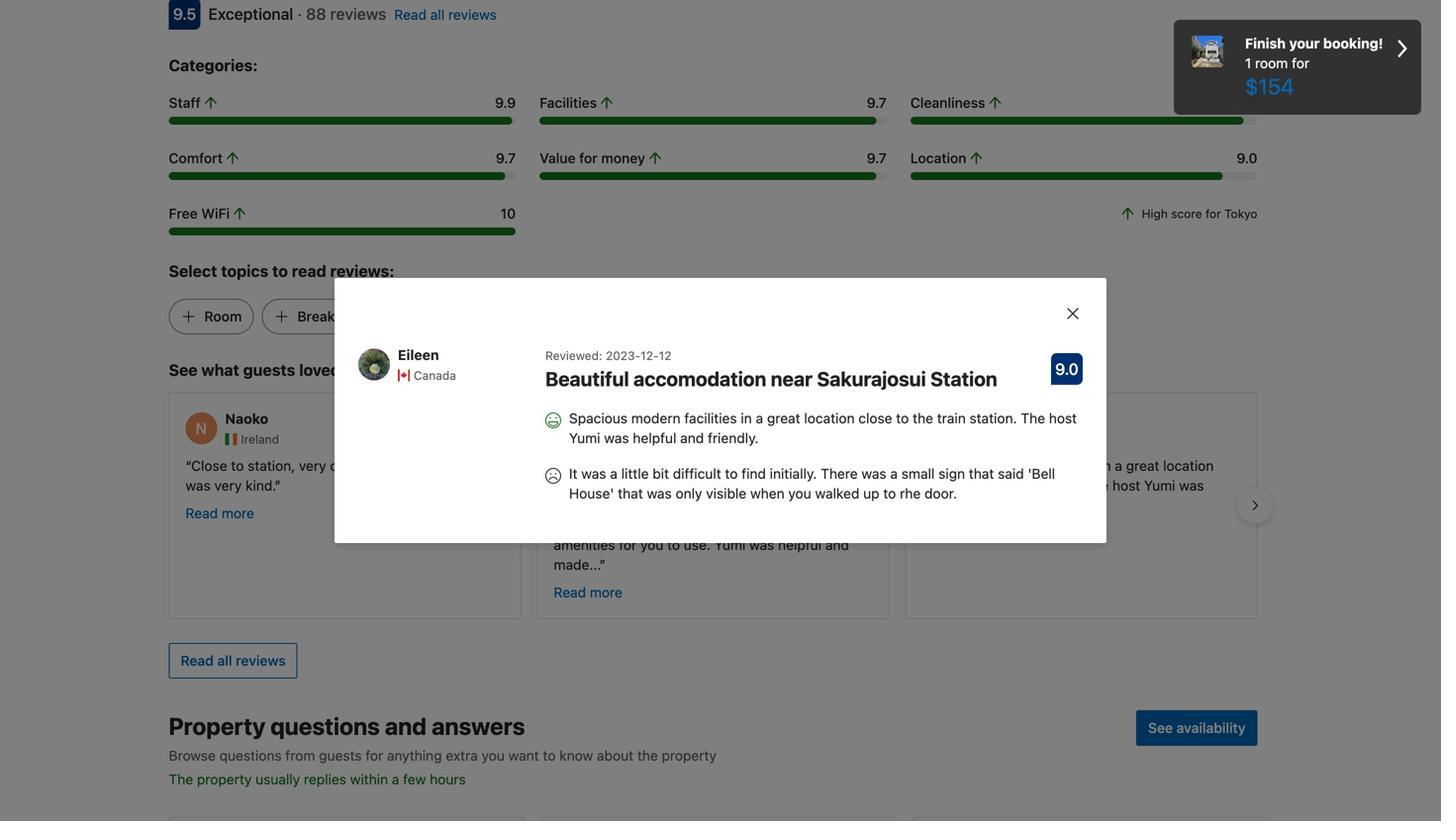 Task type: vqa. For each thing, say whether or not it's contained in the screenshot.
guests inside Property questions and answers Browse questions from guests for anything extra you want to know about the property The property usually replies within a few hours
yes



Task type: describe. For each thing, give the bounding box(es) containing it.
yumi inside spacious modern facilities in a great location close to the train station. the host yumi was helpful and friendly.
[[569, 430, 600, 446]]

airport
[[640, 497, 683, 514]]

helpful inside spacious modern facilities in a great location close to the train station. the host yumi was helpful and friendly.
[[633, 430, 677, 446]]

for inside "" we spent our first nights in tokyo here and it was a good choice as we were able to get there from haneda airport without much hassle. lots of conbinis close by and the bell house has a lot of amenities for you to use. yumi was helpful and made..."
[[619, 537, 637, 553]]

read more button for " close to station, very clean house and owner was very kind.
[[186, 504, 254, 524]]

the inside spacious modern facilities in a great location close to the train station. the host yumi was helpful and friendly.
[[913, 410, 934, 427]]

here
[[777, 458, 806, 474]]

united states of america image
[[593, 433, 605, 445]]

a left lot on the right of the page
[[818, 517, 826, 533]]

as
[[676, 478, 691, 494]]

read for " close to station, very clean house and owner was very kind. read more "button"
[[186, 505, 218, 522]]

and left it
[[810, 458, 833, 474]]

great inside spacious modern facilities in a great location close to the train station. the host yumi was helpful and friendly.
[[767, 410, 801, 427]]

1 vertical spatial questions
[[219, 748, 282, 764]]

scored 9.0 element
[[1051, 353, 1083, 385]]

0 vertical spatial tokyo
[[1225, 207, 1258, 221]]

lot
[[830, 517, 846, 533]]

haneda
[[587, 497, 637, 514]]

for right score
[[1206, 207, 1221, 221]]

there
[[821, 466, 858, 482]]

extra
[[446, 748, 478, 764]]

the inside property questions and answers browse questions from guests for anything extra you want to know about the property the property usually replies within a few hours
[[169, 772, 193, 788]]

sakurajosui
[[817, 367, 926, 391]]

9.6
[[1237, 94, 1258, 111]]

see what guests loved the most:
[[169, 361, 417, 379]]

card 1 of 4 group
[[169, 818, 525, 822]]

choice
[[630, 478, 673, 494]]

12
[[659, 349, 672, 363]]

read all reviews inside button
[[181, 653, 286, 669]]

train inside " spacious modern facilities in a great location close to the train station. the host yumi was helpful and friendly.
[[1001, 478, 1030, 494]]

it
[[569, 466, 578, 482]]

use.
[[684, 537, 711, 553]]

conbinis
[[554, 517, 607, 533]]

kind.
[[246, 478, 275, 494]]

high
[[1142, 207, 1168, 221]]

location
[[911, 150, 967, 166]]

room
[[1255, 55, 1288, 71]]

value for money
[[540, 150, 645, 166]]

see availability button
[[1137, 711, 1258, 746]]

2023-
[[606, 349, 641, 363]]

card 2 of 4 group
[[541, 818, 897, 822]]

read more button for " we spent our first nights in tokyo here and it was a good choice as we were able to get there from haneda airport without much hassle. lots of conbinis close by and the bell house has a lot of amenities for you to use. yumi was helpful and made...
[[554, 583, 623, 603]]

'bell
[[1028, 466, 1055, 482]]

the inside " spacious modern facilities in a great location close to the train station. the host yumi was helpful and friendly.
[[976, 478, 997, 494]]

we
[[560, 458, 580, 474]]

within
[[350, 772, 388, 788]]

bell
[[720, 517, 743, 533]]

facilities
[[540, 94, 597, 111]]

first
[[649, 458, 674, 474]]

canada
[[414, 369, 456, 382]]

were
[[717, 478, 747, 494]]

your
[[1290, 35, 1320, 51]]

0 vertical spatial questions
[[271, 713, 380, 740]]

few
[[403, 772, 426, 788]]

beautiful accomodation near sakurajosui station dialog
[[311, 254, 1131, 567]]

0 horizontal spatial property
[[197, 772, 252, 788]]

more for we spent our first nights in tokyo here and it was a good choice as we were able to get there from haneda airport without much hassle. lots of conbinis close by and the bell house has a lot of amenities for you to use. yumi was helpful and made...
[[590, 584, 623, 601]]

$154
[[1245, 73, 1294, 99]]

hours
[[430, 772, 466, 788]]

exceptional · 88 reviews
[[208, 4, 386, 23]]

near
[[771, 367, 813, 391]]

categories:
[[169, 56, 258, 75]]

great inside " spacious modern facilities in a great location close to the train station. the host yumi was helpful and friendly.
[[1126, 458, 1160, 474]]

and inside property questions and answers browse questions from guests for anything extra you want to know about the property the property usually replies within a few hours
[[385, 713, 427, 740]]

staff 9.9 meter
[[169, 117, 516, 125]]

united
[[609, 432, 646, 446]]

score
[[1171, 207, 1202, 221]]

" spacious modern facilities in a great location close to the train station. the host yumi was helpful and friendly.
[[922, 458, 1214, 514]]

initially.
[[770, 466, 817, 482]]

1 horizontal spatial all
[[430, 6, 445, 23]]

walked
[[815, 486, 860, 502]]

a inside property questions and answers browse questions from guests for anything extra you want to know about the property the property usually replies within a few hours
[[392, 772, 399, 788]]

2 horizontal spatial reviews
[[448, 6, 497, 23]]

9.5
[[173, 4, 196, 23]]

" for we spent our first nights in tokyo here and it was a good choice as we were able to get there from haneda airport without much hassle. lots of conbinis close by and the bell house has a lot of amenities for you to use. yumi was helpful and made...
[[554, 458, 560, 474]]

location inside spacious modern facilities in a great location close to the train station. the host yumi was helpful and friendly.
[[804, 410, 855, 427]]

friendly. inside spacious modern facilities in a great location close to the train station. the host yumi was helpful and friendly.
[[708, 430, 759, 446]]

topics
[[221, 262, 269, 280]]

for inside property questions and answers browse questions from guests for anything extra you want to know about the property the property usually replies within a few hours
[[366, 748, 383, 764]]

cleanliness 9.6 meter
[[911, 117, 1258, 125]]

station
[[931, 367, 998, 391]]

staff
[[169, 94, 201, 111]]

what
[[201, 361, 239, 379]]

has
[[792, 517, 815, 533]]

location 9.0 meter
[[911, 172, 1258, 180]]

hassle.
[[777, 497, 822, 514]]

read for read all reviews button
[[181, 653, 214, 669]]

to inside "" close to station, very clean house and owner was very kind."
[[231, 458, 244, 474]]

made...
[[554, 557, 600, 573]]

most:
[[373, 361, 417, 379]]

free
[[169, 205, 198, 222]]

free wifi 10 meter
[[169, 228, 516, 235]]

1 horizontal spatial 9.0
[[1237, 150, 1258, 166]]

was inside "" close to station, very clean house and owner was very kind."
[[186, 478, 211, 494]]

9.7 for comfort
[[496, 150, 516, 166]]

united states of america
[[609, 432, 749, 446]]

review categories element
[[169, 53, 258, 77]]

select
[[169, 262, 217, 280]]

said
[[998, 466, 1024, 482]]

it was a little bit difficult to find initially. there was a small sign that said 'bell house' that was only visible when you walked up to rhe door.
[[569, 466, 1055, 502]]

select topics to read reviews:
[[169, 262, 395, 280]]

america
[[703, 432, 749, 446]]

0 horizontal spatial that
[[618, 486, 643, 502]]

property questions and answers browse questions from guests for anything extra you want to know about the property the property usually replies within a few hours
[[169, 713, 717, 788]]

from inside "" we spent our first nights in tokyo here and it was a good choice as we were able to get there from haneda airport without much hassle. lots of conbinis close by and the bell house has a lot of amenities for you to use. yumi was helpful and made..."
[[554, 497, 584, 514]]

and inside spacious modern facilities in a great location close to the train station. the host yumi was helpful and friendly.
[[680, 430, 704, 446]]

without
[[687, 497, 734, 514]]

naoko
[[225, 411, 268, 427]]

0 vertical spatial that
[[969, 466, 994, 482]]

0 vertical spatial of
[[689, 432, 700, 446]]

browse
[[169, 748, 216, 764]]

yumi inside "" we spent our first nights in tokyo here and it was a good choice as we were able to get there from haneda airport without much hassle. lots of conbinis close by and the bell house has a lot of amenities for you to use. yumi was helpful and made..."
[[714, 537, 746, 553]]

88
[[306, 4, 326, 23]]

availability
[[1177, 720, 1246, 736]]

to right up
[[883, 486, 896, 502]]

rightchevron image
[[1398, 34, 1408, 63]]

station,
[[248, 458, 295, 474]]

in inside " spacious modern facilities in a great location close to the train station. the host yumi was helpful and friendly.
[[1100, 458, 1111, 474]]

and inside "" close to station, very clean house and owner was very kind."
[[411, 458, 434, 474]]

" for kind.
[[275, 478, 281, 494]]

there
[[823, 478, 857, 494]]

guests inside property questions and answers browse questions from guests for anything extra you want to know about the property the property usually replies within a few hours
[[319, 748, 362, 764]]

spacious inside " spacious modern facilities in a great location close to the train station. the host yumi was helpful and friendly.
[[928, 458, 987, 474]]

close inside "" we spent our first nights in tokyo here and it was a good choice as we were able to get there from haneda airport without much hassle. lots of conbinis close by and the bell house has a lot of amenities for you to use. yumi was helpful and made..."
[[611, 517, 645, 533]]

find
[[742, 466, 766, 482]]

host inside spacious modern facilities in a great location close to the train station. the host yumi was helpful and friendly.
[[1049, 410, 1077, 427]]

location inside " spacious modern facilities in a great location close to the train station. the host yumi was helpful and friendly.
[[1163, 458, 1214, 474]]

the inside property questions and answers browse questions from guests for anything extra you want to know about the property the property usually replies within a few hours
[[637, 748, 658, 764]]

modern inside spacious modern facilities in a great location close to the train station. the host yumi was helpful and friendly.
[[631, 410, 681, 427]]

" inside " spacious modern facilities in a great location close to the train station. the host yumi was helpful and friendly.
[[922, 458, 928, 474]]

0 vertical spatial very
[[299, 458, 326, 474]]



Task type: locate. For each thing, give the bounding box(es) containing it.
0 horizontal spatial read more
[[186, 505, 254, 522]]

9.7 for facilities
[[867, 94, 887, 111]]

small
[[902, 466, 935, 482]]

house
[[368, 458, 407, 474]]

the inside "" we spent our first nights in tokyo here and it was a good choice as we were able to get there from haneda airport without much hassle. lots of conbinis close by and the bell house has a lot of amenities for you to use. yumi was helpful and made..."
[[696, 517, 716, 533]]

see inside button
[[1149, 720, 1173, 736]]

the right about
[[637, 748, 658, 764]]

" inside "" we spent our first nights in tokyo here and it was a good choice as we were able to get there from haneda airport without much hassle. lots of conbinis close by and the bell house has a lot of amenities for you to use. yumi was helpful and made..."
[[554, 458, 560, 474]]

this is a carousel with rotating slides. it displays featured reviews of the property. use the next and previous buttons to navigate. region
[[153, 385, 1274, 628]]

sign
[[939, 466, 965, 482]]

breakfast
[[297, 308, 360, 325]]

anything
[[387, 748, 442, 764]]

0 vertical spatial facilities
[[684, 410, 737, 427]]

2 vertical spatial yumi
[[714, 537, 746, 553]]

0 vertical spatial host
[[1049, 410, 1077, 427]]

reviews right 88
[[330, 4, 386, 23]]

a left little
[[610, 466, 618, 482]]

all inside read all reviews button
[[217, 653, 232, 669]]

finish
[[1245, 35, 1286, 51]]

spacious modern facilities in a great location close to the train station. the host yumi was helpful and friendly.
[[569, 410, 1077, 446]]

replies
[[304, 772, 346, 788]]

0 horizontal spatial more
[[222, 505, 254, 522]]

the inside spacious modern facilities in a great location close to the train station. the host yumi was helpful and friendly.
[[1021, 410, 1045, 427]]

1 horizontal spatial station.
[[1033, 478, 1081, 494]]

rhe
[[900, 486, 921, 502]]

facilities inside " spacious modern facilities in a great location close to the train station. the host yumi was helpful and friendly.
[[1044, 458, 1096, 474]]

you
[[788, 486, 812, 502], [641, 537, 664, 553], [482, 748, 505, 764]]

to up visible
[[725, 466, 738, 482]]

eileen inside this is a carousel with rotating slides. it displays featured reviews of the property. use the next and previous buttons to navigate. region
[[962, 411, 1003, 427]]

read for read more "button" for " we spent our first nights in tokyo here and it was a good choice as we were able to get there from haneda airport without much hassle. lots of conbinis close by and the bell house has a lot of amenities for you to use. yumi was helpful and made...
[[554, 584, 586, 601]]

canada image
[[398, 370, 410, 381]]

10
[[501, 205, 516, 222]]

you down "by"
[[641, 537, 664, 553]]

read down made...
[[554, 584, 586, 601]]

1 horizontal spatial eileen
[[962, 411, 1003, 427]]

loved
[[299, 361, 341, 379]]

about
[[597, 748, 634, 764]]

amenities
[[554, 537, 615, 553]]

" down station,
[[275, 478, 281, 494]]

modern inside " spacious modern facilities in a great location close to the train station. the host yumi was helpful and friendly.
[[991, 458, 1040, 474]]

1 horizontal spatial see
[[1149, 720, 1173, 736]]

a inside " spacious modern facilities in a great location close to the train station. the host yumi was helpful and friendly.
[[1115, 458, 1123, 474]]

reviews up property
[[236, 653, 286, 669]]

train inside spacious modern facilities in a great location close to the train station. the host yumi was helpful and friendly.
[[937, 410, 966, 427]]

facilities 9.7 meter
[[540, 117, 887, 125]]

close down haneda
[[611, 517, 645, 533]]

9.7 left value
[[496, 150, 516, 166]]

close down sakurajosui
[[859, 410, 893, 427]]

to inside spacious modern facilities in a great location close to the train station. the host yumi was helpful and friendly.
[[896, 410, 909, 427]]

a left small
[[890, 466, 898, 482]]

from up usually
[[285, 748, 315, 764]]

the left said
[[976, 478, 997, 494]]

0 vertical spatial from
[[554, 497, 584, 514]]

2 vertical spatial helpful
[[778, 537, 822, 553]]

2 horizontal spatial close
[[922, 478, 956, 494]]

" down the amenities
[[600, 557, 606, 573]]

eileen down station
[[962, 411, 1003, 427]]

ireland image
[[225, 433, 237, 445]]

in inside spacious modern facilities in a great location close to the train station. the host yumi was helpful and friendly.
[[741, 410, 752, 427]]

location
[[804, 410, 855, 427], [1163, 458, 1214, 474]]

station. down station
[[970, 410, 1017, 427]]

the down the browse
[[169, 772, 193, 788]]

0 horizontal spatial facilities
[[684, 410, 737, 427]]

" for close to station, very clean house and owner was very kind.
[[186, 458, 191, 474]]

0 horizontal spatial guests
[[243, 361, 295, 379]]

value for money 9.7 meter
[[540, 172, 887, 180]]

" we spent our first nights in tokyo here and it was a good choice as we were able to get there from haneda airport without much hassle. lots of conbinis close by and the bell house has a lot of amenities for you to use. yumi was helpful and made...
[[554, 458, 870, 573]]

1 vertical spatial from
[[285, 748, 315, 764]]

0 vertical spatial close
[[859, 410, 893, 427]]

owner
[[438, 458, 477, 474]]

0 horizontal spatial 9.0
[[1056, 360, 1079, 379]]

up
[[863, 486, 880, 502]]

reviews inside button
[[236, 653, 286, 669]]

0 horizontal spatial train
[[937, 410, 966, 427]]

more for close to station, very clean house and owner was very kind.
[[222, 505, 254, 522]]

property
[[662, 748, 717, 764], [197, 772, 252, 788]]

a inside spacious modern facilities in a great location close to the train station. the host yumi was helpful and friendly.
[[756, 410, 763, 427]]

for inside finish your booking! 1 room for $154
[[1292, 55, 1310, 71]]

a right 'bell
[[1115, 458, 1123, 474]]

to down here
[[782, 478, 795, 494]]

in right 'bell
[[1100, 458, 1111, 474]]

"
[[186, 458, 191, 474], [554, 458, 560, 474], [922, 458, 928, 474]]

read more button
[[186, 504, 254, 524], [554, 583, 623, 603]]

1 horizontal spatial host
[[1113, 478, 1141, 494]]

the inside " spacious modern facilities in a great location close to the train station. the host yumi was helpful and friendly.
[[1085, 478, 1109, 494]]

of right lots
[[857, 497, 870, 514]]

friendly. up find
[[708, 430, 759, 446]]

to inside property questions and answers browse questions from guests for anything extra you want to know about the property the property usually replies within a few hours
[[543, 748, 556, 764]]

facilities inside spacious modern facilities in a great location close to the train station. the host yumi was helpful and friendly.
[[684, 410, 737, 427]]

0 horizontal spatial host
[[1049, 410, 1077, 427]]

comfort
[[169, 150, 223, 166]]

0 horizontal spatial close
[[611, 517, 645, 533]]

0 horizontal spatial station.
[[970, 410, 1017, 427]]

host right 'bell
[[1113, 478, 1141, 494]]

0 horizontal spatial read more button
[[186, 504, 254, 524]]

" inside "" close to station, very clean house and owner was very kind."
[[186, 458, 191, 474]]

1 vertical spatial station.
[[1033, 478, 1081, 494]]

guests right what
[[243, 361, 295, 379]]

to left use.
[[667, 537, 680, 553]]

1 vertical spatial read more button
[[554, 583, 623, 603]]

great
[[767, 410, 801, 427], [1126, 458, 1160, 474]]

spacious up united states of america icon in the bottom of the page
[[569, 410, 628, 427]]

read
[[292, 262, 326, 280]]

9.7 left location
[[867, 150, 887, 166]]

0 horizontal spatial eileen
[[398, 347, 439, 363]]

questions up usually
[[219, 748, 282, 764]]

you inside property questions and answers browse questions from guests for anything extra you want to know about the property the property usually replies within a few hours
[[482, 748, 505, 764]]

to left read
[[272, 262, 288, 280]]

and inside " spacious modern facilities in a great location close to the train station. the host yumi was helpful and friendly.
[[970, 497, 993, 514]]

facilities right said
[[1044, 458, 1096, 474]]

yumi inside " spacious modern facilities in a great location close to the train station. the host yumi was helpful and friendly.
[[1144, 478, 1176, 494]]

eileen up 'canada' image
[[398, 347, 439, 363]]

1 horizontal spatial location
[[1163, 458, 1214, 474]]

" for was
[[600, 557, 606, 573]]

0 horizontal spatial read all reviews
[[181, 653, 286, 669]]

you inside it was a little bit difficult to find initially. there was a small sign that said 'bell house' that was only visible when you walked up to rhe door.
[[788, 486, 812, 502]]

nights
[[678, 458, 717, 474]]

9.7
[[867, 94, 887, 111], [496, 150, 516, 166], [867, 150, 887, 166]]

1 horizontal spatial you
[[641, 537, 664, 553]]

to
[[272, 262, 288, 280], [896, 410, 909, 427], [231, 458, 244, 474], [725, 466, 738, 482], [782, 478, 795, 494], [960, 478, 973, 494], [883, 486, 896, 502], [667, 537, 680, 553], [543, 748, 556, 764]]

from inside property questions and answers browse questions from guests for anything extra you want to know about the property the property usually replies within a few hours
[[285, 748, 315, 764]]

train right the 'sign'
[[1001, 478, 1030, 494]]

1 vertical spatial 9.0
[[1056, 360, 1079, 379]]

1 horizontal spatial facilities
[[1044, 458, 1096, 474]]

modern right the 'sign'
[[991, 458, 1040, 474]]

darby
[[593, 411, 634, 427]]

2 vertical spatial of
[[850, 517, 862, 533]]

to right want
[[543, 748, 556, 764]]

was inside spacious modern facilities in a great location close to the train station. the host yumi was helpful and friendly.
[[604, 430, 629, 446]]

spent
[[584, 458, 620, 474]]

reviews up 9.9
[[448, 6, 497, 23]]

read more for " close to station, very clean house and owner was very kind.
[[186, 505, 254, 522]]

0 vertical spatial all
[[430, 6, 445, 23]]

2 horizontal spatial "
[[922, 458, 928, 474]]

our
[[624, 458, 645, 474]]

1 vertical spatial read more
[[554, 584, 623, 601]]

room
[[204, 308, 242, 325]]

1 horizontal spatial yumi
[[714, 537, 746, 553]]

read more button down made...
[[554, 583, 623, 603]]

read more button down the kind.
[[186, 504, 254, 524]]

and right door.
[[970, 497, 993, 514]]

1 horizontal spatial from
[[554, 497, 584, 514]]

scored 9.5 element
[[169, 0, 200, 30]]

to down ireland icon at the bottom of page
[[231, 458, 244, 474]]

1 vertical spatial "
[[600, 557, 606, 573]]

card 3 of 4 group
[[913, 818, 1270, 822]]

friendly. down said
[[997, 497, 1046, 514]]

from up "conbinis"
[[554, 497, 584, 514]]

2 horizontal spatial yumi
[[1144, 478, 1176, 494]]

1 vertical spatial guests
[[319, 748, 362, 764]]

see left what
[[169, 361, 198, 379]]

questions up the replies
[[271, 713, 380, 740]]

reviews:
[[330, 262, 395, 280]]

1 vertical spatial all
[[217, 653, 232, 669]]

for down your
[[1292, 55, 1310, 71]]

read inside read all reviews button
[[181, 653, 214, 669]]

and
[[680, 430, 704, 446], [411, 458, 434, 474], [810, 458, 833, 474], [970, 497, 993, 514], [668, 517, 692, 533], [826, 537, 849, 553], [385, 713, 427, 740]]

more down the kind.
[[222, 505, 254, 522]]

for right value
[[579, 150, 598, 166]]

2 vertical spatial you
[[482, 748, 505, 764]]

a
[[756, 410, 763, 427], [1115, 458, 1123, 474], [610, 466, 618, 482], [890, 466, 898, 482], [583, 478, 590, 494], [818, 517, 826, 533], [392, 772, 399, 788]]

reviewed: 2023-12-12 beautiful accomodation near sakurajosui station
[[545, 349, 998, 391]]

" close to station, very clean house and owner was very kind.
[[186, 458, 477, 494]]

for up within
[[366, 748, 383, 764]]

free wifi
[[169, 205, 230, 222]]

9.9
[[495, 94, 516, 111]]

0 horizontal spatial friendly.
[[708, 430, 759, 446]]

very down close
[[214, 478, 242, 494]]

lots
[[826, 497, 853, 514]]

exceptional
[[208, 4, 293, 23]]

host inside " spacious modern facilities in a great location close to the train station. the host yumi was helpful and friendly.
[[1113, 478, 1141, 494]]

to down sakurajosui
[[896, 410, 909, 427]]

1 " from the left
[[186, 458, 191, 474]]

1 horizontal spatial helpful
[[778, 537, 822, 553]]

0 horizontal spatial very
[[214, 478, 242, 494]]

that
[[969, 466, 994, 482], [618, 486, 643, 502]]

you down initially.
[[788, 486, 812, 502]]

0 vertical spatial see
[[169, 361, 198, 379]]

1 horizontal spatial "
[[554, 458, 560, 474]]

helpful down the has
[[778, 537, 822, 553]]

1 vertical spatial eileen
[[962, 411, 1003, 427]]

1 horizontal spatial modern
[[991, 458, 1040, 474]]

"
[[275, 478, 281, 494], [600, 557, 606, 573]]

1 vertical spatial modern
[[991, 458, 1040, 474]]

visible
[[706, 486, 747, 502]]

0 vertical spatial read more
[[186, 505, 254, 522]]

modern up states
[[631, 410, 681, 427]]

train down station
[[937, 410, 966, 427]]

1 vertical spatial property
[[197, 772, 252, 788]]

0 horizontal spatial helpful
[[633, 430, 677, 446]]

the down without
[[696, 517, 716, 533]]

1 horizontal spatial more
[[590, 584, 623, 601]]

that down little
[[618, 486, 643, 502]]

0 horizontal spatial "
[[186, 458, 191, 474]]

and right the house
[[411, 458, 434, 474]]

host down scored 9.0 "element"
[[1049, 410, 1077, 427]]

1 horizontal spatial guests
[[319, 748, 362, 764]]

1 vertical spatial host
[[1113, 478, 1141, 494]]

1 horizontal spatial property
[[662, 748, 717, 764]]

close right rhe
[[922, 478, 956, 494]]

facilities up america
[[684, 410, 737, 427]]

reviews
[[330, 4, 386, 23], [448, 6, 497, 23], [236, 653, 286, 669]]

1 horizontal spatial reviews
[[330, 4, 386, 23]]

helpful inside "" we spent our first nights in tokyo here and it was a good choice as we were able to get there from haneda airport without much hassle. lots of conbinis close by and the bell house has a lot of amenities for you to use. yumi was helpful and made..."
[[778, 537, 822, 553]]

0 vertical spatial train
[[937, 410, 966, 427]]

and down lot on the right of the page
[[826, 537, 849, 553]]

reviewed:
[[545, 349, 602, 363]]

helpful down the 'sign'
[[922, 497, 966, 514]]

comfort 9.7 meter
[[169, 172, 516, 180]]

a down reviewed: 2023-12-12 beautiful accomodation near sakurajosui station
[[756, 410, 763, 427]]

station. inside " spacious modern facilities in a great location close to the train station. the host yumi was helpful and friendly.
[[1033, 478, 1081, 494]]

station. right said
[[1033, 478, 1081, 494]]

see for see availability
[[1149, 720, 1173, 736]]

read more for " we spent our first nights in tokyo here and it was a good choice as we were able to get there from haneda airport without much hassle. lots of conbinis close by and the bell house has a lot of amenities for you to use. yumi was helpful and made...
[[554, 584, 623, 601]]

the up 'bell
[[1021, 410, 1045, 427]]

only
[[676, 486, 702, 502]]

1 vertical spatial location
[[1163, 458, 1214, 474]]

was inside " spacious modern facilities in a great location close to the train station. the host yumi was helpful and friendly.
[[1179, 478, 1204, 494]]

very
[[299, 458, 326, 474], [214, 478, 242, 494]]

want
[[509, 748, 539, 764]]

we
[[695, 478, 713, 494]]

for down haneda
[[619, 537, 637, 553]]

close
[[191, 458, 227, 474]]

3 " from the left
[[922, 458, 928, 474]]

it
[[837, 458, 845, 474]]

very left clean
[[299, 458, 326, 474]]

close inside " spacious modern facilities in a great location close to the train station. the host yumi was helpful and friendly.
[[922, 478, 956, 494]]

for
[[1292, 55, 1310, 71], [579, 150, 598, 166], [1206, 207, 1221, 221], [619, 537, 637, 553], [366, 748, 383, 764]]

read more down made...
[[554, 584, 623, 601]]

property down the browse
[[197, 772, 252, 788]]

to right door.
[[960, 478, 973, 494]]

2 vertical spatial the
[[169, 772, 193, 788]]

9.7 left 'cleanliness'
[[867, 94, 887, 111]]

0 horizontal spatial in
[[721, 458, 732, 474]]

1 vertical spatial the
[[1085, 478, 1109, 494]]

read right 88
[[394, 6, 427, 23]]

0 horizontal spatial all
[[217, 653, 232, 669]]

2 " from the left
[[554, 458, 560, 474]]

in inside "" we spent our first nights in tokyo here and it was a good choice as we were able to get there from haneda airport without much hassle. lots of conbinis close by and the bell house has a lot of amenities for you to use. yumi was helpful and made..."
[[721, 458, 732, 474]]

friendly. inside " spacious modern facilities in a great location close to the train station. the host yumi was helpful and friendly.
[[997, 497, 1046, 514]]

helpful up the first
[[633, 430, 677, 446]]

0 vertical spatial more
[[222, 505, 254, 522]]

property
[[169, 713, 265, 740]]

read down close
[[186, 505, 218, 522]]

read more down close
[[186, 505, 254, 522]]

and up anything
[[385, 713, 427, 740]]

beautiful
[[545, 367, 629, 391]]

2 horizontal spatial helpful
[[922, 497, 966, 514]]

door.
[[925, 486, 957, 502]]

cleanliness
[[911, 94, 986, 111]]

9.7 for value for money
[[867, 150, 887, 166]]

tokyo inside "" we spent our first nights in tokyo here and it was a good choice as we were able to get there from haneda airport without much hassle. lots of conbinis close by and the bell house has a lot of amenities for you to use. yumi was helpful and made..."
[[736, 458, 774, 474]]

1 horizontal spatial in
[[741, 410, 752, 427]]

2 vertical spatial close
[[611, 517, 645, 533]]

by
[[649, 517, 664, 533]]

was
[[604, 430, 629, 446], [581, 466, 606, 482], [862, 466, 887, 482], [186, 478, 211, 494], [554, 478, 579, 494], [1179, 478, 1204, 494], [647, 486, 672, 502], [749, 537, 774, 553]]

clean
[[330, 458, 364, 474]]

you left want
[[482, 748, 505, 764]]

9.0 inside "element"
[[1056, 360, 1079, 379]]

booking!
[[1324, 35, 1384, 51]]

0 vertical spatial "
[[275, 478, 281, 494]]

a left few
[[392, 772, 399, 788]]

spacious inside spacious modern facilities in a great location close to the train station. the host yumi was helpful and friendly.
[[569, 410, 628, 427]]

1 horizontal spatial spacious
[[928, 458, 987, 474]]

eileen inside the beautiful accomodation near sakurajosui station dialog
[[398, 347, 439, 363]]

1 vertical spatial very
[[214, 478, 242, 494]]

tokyo right score
[[1225, 207, 1258, 221]]

·
[[297, 4, 302, 23]]

see availability
[[1149, 720, 1246, 736]]

more down made...
[[590, 584, 623, 601]]

of up nights
[[689, 432, 700, 446]]

get
[[798, 478, 819, 494]]

see
[[169, 361, 198, 379], [1149, 720, 1173, 736]]

1 vertical spatial facilities
[[1044, 458, 1096, 474]]

that left said
[[969, 466, 994, 482]]

in up were
[[721, 458, 732, 474]]

finish your booking! 1 room for $154
[[1245, 35, 1384, 99]]

1 vertical spatial of
[[857, 497, 870, 514]]

12-
[[641, 349, 659, 363]]

to inside " spacious modern facilities in a great location close to the train station. the host yumi was helpful and friendly.
[[960, 478, 973, 494]]

when
[[750, 486, 785, 502]]

rated exceptional element
[[208, 4, 293, 23]]

close inside spacious modern facilities in a great location close to the train station. the host yumi was helpful and friendly.
[[859, 410, 893, 427]]

usually
[[256, 772, 300, 788]]

1 vertical spatial that
[[618, 486, 643, 502]]

a right the it
[[583, 478, 590, 494]]

the up small
[[913, 410, 934, 427]]

facilities
[[684, 410, 737, 427], [1044, 458, 1096, 474]]

0 vertical spatial the
[[1021, 410, 1045, 427]]

of
[[689, 432, 700, 446], [857, 497, 870, 514], [850, 517, 862, 533]]

0 vertical spatial great
[[767, 410, 801, 427]]

see for see what guests loved the most:
[[169, 361, 198, 379]]

and up nights
[[680, 430, 704, 446]]

you inside "" we spent our first nights in tokyo here and it was a good choice as we were able to get there from haneda airport without much hassle. lots of conbinis close by and the bell house has a lot of amenities for you to use. yumi was helpful and made..."
[[641, 537, 664, 553]]

1 vertical spatial great
[[1126, 458, 1160, 474]]

read all reviews button
[[169, 643, 298, 679]]

helpful inside " spacious modern facilities in a great location close to the train station. the host yumi was helpful and friendly.
[[922, 497, 966, 514]]

value
[[540, 150, 576, 166]]

ireland
[[241, 432, 279, 446]]

1 horizontal spatial "
[[600, 557, 606, 573]]

1 vertical spatial train
[[1001, 478, 1030, 494]]

and right "by"
[[668, 517, 692, 533]]

guests up the replies
[[319, 748, 362, 764]]

station. inside spacious modern facilities in a great location close to the train station. the host yumi was helpful and friendly.
[[970, 410, 1017, 427]]

spacious up door.
[[928, 458, 987, 474]]

0 horizontal spatial location
[[804, 410, 855, 427]]

difficult
[[673, 466, 721, 482]]

in up america
[[741, 410, 752, 427]]

house'
[[569, 486, 614, 502]]

0 vertical spatial eileen
[[398, 347, 439, 363]]

1 horizontal spatial read more
[[554, 584, 623, 601]]

the right "loved"
[[344, 361, 369, 379]]

1 horizontal spatial close
[[859, 410, 893, 427]]

0 horizontal spatial the
[[169, 772, 193, 788]]

0 vertical spatial read all reviews
[[394, 6, 497, 23]]

0 vertical spatial station.
[[970, 410, 1017, 427]]

much
[[738, 497, 773, 514]]

0 horizontal spatial tokyo
[[736, 458, 774, 474]]

see left availability
[[1149, 720, 1173, 736]]

good
[[594, 478, 627, 494]]

bit
[[653, 466, 669, 482]]

0 vertical spatial yumi
[[569, 430, 600, 446]]

0 horizontal spatial you
[[482, 748, 505, 764]]

the right 'bell
[[1085, 478, 1109, 494]]

0 vertical spatial location
[[804, 410, 855, 427]]

tokyo up able
[[736, 458, 774, 474]]

property up 'card 2 of 4' group
[[662, 748, 717, 764]]

of right lot on the right of the page
[[850, 517, 862, 533]]

0 vertical spatial read more button
[[186, 504, 254, 524]]

read up property
[[181, 653, 214, 669]]

read all reviews
[[394, 6, 497, 23], [181, 653, 286, 669]]



